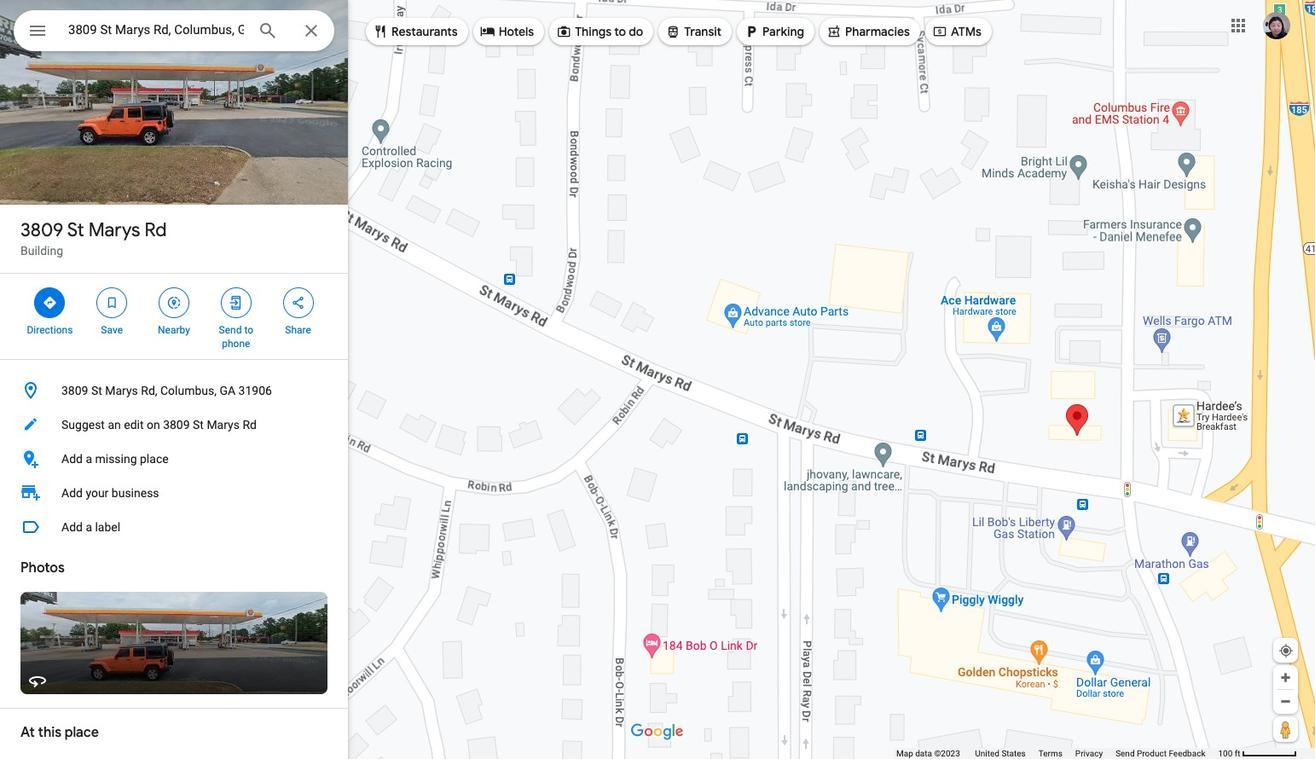 Task type: locate. For each thing, give the bounding box(es) containing it.
1 horizontal spatial send
[[1116, 749, 1135, 758]]

terms button
[[1039, 748, 1063, 759]]

add a label
[[61, 520, 120, 534]]

to inside  things to do
[[615, 24, 626, 39]]

feedback
[[1169, 749, 1206, 758]]

st inside 3809 st marys rd building
[[67, 218, 84, 242]]

united states
[[975, 749, 1026, 758]]

place
[[140, 452, 169, 466], [65, 724, 99, 741]]

0 horizontal spatial rd
[[145, 218, 167, 242]]

to
[[615, 24, 626, 39], [244, 324, 253, 336]]

actions for 3809 st marys rd region
[[0, 274, 348, 359]]

zoom out image
[[1280, 695, 1293, 708]]

31906
[[239, 384, 272, 398]]

0 vertical spatial marys
[[89, 218, 140, 242]]

3809 inside 3809 st marys rd building
[[20, 218, 63, 242]]

st
[[67, 218, 84, 242], [91, 384, 102, 398], [193, 418, 204, 432]]

0 vertical spatial 3809
[[20, 218, 63, 242]]

2 vertical spatial marys
[[207, 418, 240, 432]]

suggest an edit on 3809 st marys rd button
[[0, 408, 348, 442]]

atms
[[951, 24, 982, 39]]

3809 st marys rd building
[[20, 218, 167, 258]]

100 ft
[[1219, 749, 1241, 758]]

1 vertical spatial 3809
[[61, 384, 88, 398]]

rd down 31906
[[243, 418, 257, 432]]

1 a from the top
[[86, 452, 92, 466]]

place inside add a missing place button
[[140, 452, 169, 466]]

3809 St Marys Rd, Columbus, GA 31906 field
[[14, 10, 334, 51]]

suggest an edit on 3809 st marys rd
[[61, 418, 257, 432]]

pharmacies
[[845, 24, 910, 39]]

add a missing place button
[[0, 442, 348, 476]]

3809 right on on the bottom of the page
[[163, 418, 190, 432]]

suggest
[[61, 418, 105, 432]]

missing
[[95, 452, 137, 466]]

3809 for rd,
[[61, 384, 88, 398]]

0 vertical spatial place
[[140, 452, 169, 466]]

place down on on the bottom of the page
[[140, 452, 169, 466]]

2 vertical spatial st
[[193, 418, 204, 432]]

add left your
[[61, 486, 83, 500]]

 parking
[[744, 22, 805, 41]]

privacy button
[[1076, 748, 1103, 759]]

1 vertical spatial st
[[91, 384, 102, 398]]

1 add from the top
[[61, 452, 83, 466]]

©2023
[[935, 749, 961, 758]]

add your business
[[61, 486, 159, 500]]

to inside send to phone
[[244, 324, 253, 336]]

send inside button
[[1116, 749, 1135, 758]]

None field
[[68, 20, 244, 40]]

rd up 
[[145, 218, 167, 242]]

rd,
[[141, 384, 157, 398]]

building
[[20, 244, 63, 258]]

marys up 
[[89, 218, 140, 242]]

marys down ga
[[207, 418, 240, 432]]

a left label
[[86, 520, 92, 534]]

hotels
[[499, 24, 534, 39]]

2 add from the top
[[61, 486, 83, 500]]

0 vertical spatial add
[[61, 452, 83, 466]]

footer
[[897, 748, 1219, 759]]

st for rd,
[[91, 384, 102, 398]]

1 vertical spatial a
[[86, 520, 92, 534]]

st for rd
[[67, 218, 84, 242]]

0 horizontal spatial st
[[67, 218, 84, 242]]

1 vertical spatial place
[[65, 724, 99, 741]]

place right this
[[65, 724, 99, 741]]

0 vertical spatial st
[[67, 218, 84, 242]]

send
[[219, 324, 242, 336], [1116, 749, 1135, 758]]


[[744, 22, 759, 41]]

0 horizontal spatial place
[[65, 724, 99, 741]]

2 horizontal spatial st
[[193, 418, 204, 432]]

rd inside 3809 st marys rd building
[[145, 218, 167, 242]]

restaurants
[[392, 24, 458, 39]]

0 vertical spatial send
[[219, 324, 242, 336]]

send up phone
[[219, 324, 242, 336]]

1 vertical spatial send
[[1116, 749, 1135, 758]]

send left product
[[1116, 749, 1135, 758]]

3809 up building
[[20, 218, 63, 242]]

a left missing
[[86, 452, 92, 466]]

marys
[[89, 218, 140, 242], [105, 384, 138, 398], [207, 418, 240, 432]]

columbus,
[[160, 384, 217, 398]]

3809
[[20, 218, 63, 242], [61, 384, 88, 398], [163, 418, 190, 432]]

add down suggest
[[61, 452, 83, 466]]

a for label
[[86, 520, 92, 534]]

1 vertical spatial marys
[[105, 384, 138, 398]]

add
[[61, 452, 83, 466], [61, 486, 83, 500], [61, 520, 83, 534]]

send inside send to phone
[[219, 324, 242, 336]]

product
[[1137, 749, 1167, 758]]

directions
[[27, 324, 73, 336]]

1 vertical spatial rd
[[243, 418, 257, 432]]

to up phone
[[244, 324, 253, 336]]

 button
[[14, 10, 61, 55]]

marys for rd
[[89, 218, 140, 242]]

3809 for rd
[[20, 218, 63, 242]]

0 vertical spatial rd
[[145, 218, 167, 242]]

ga
[[220, 384, 236, 398]]

things
[[575, 24, 612, 39]]

add your business link
[[0, 476, 348, 510]]


[[666, 22, 681, 41]]

terms
[[1039, 749, 1063, 758]]

 pharmacies
[[827, 22, 910, 41]]

a
[[86, 452, 92, 466], [86, 520, 92, 534]]

save
[[101, 324, 123, 336]]

to left do
[[615, 24, 626, 39]]

rd
[[145, 218, 167, 242], [243, 418, 257, 432]]


[[291, 293, 306, 312]]

2 vertical spatial add
[[61, 520, 83, 534]]

0 horizontal spatial to
[[244, 324, 253, 336]]

google maps element
[[0, 0, 1316, 759]]

marys for rd,
[[105, 384, 138, 398]]

0 vertical spatial a
[[86, 452, 92, 466]]

ft
[[1235, 749, 1241, 758]]

2 a from the top
[[86, 520, 92, 534]]

0 horizontal spatial send
[[219, 324, 242, 336]]

send to phone
[[219, 324, 253, 350]]

1 horizontal spatial to
[[615, 24, 626, 39]]

1 vertical spatial to
[[244, 324, 253, 336]]

map data ©2023
[[897, 749, 963, 758]]


[[373, 22, 388, 41]]

1 horizontal spatial place
[[140, 452, 169, 466]]

marys inside 3809 st marys rd building
[[89, 218, 140, 242]]

0 vertical spatial to
[[615, 24, 626, 39]]

 atms
[[932, 22, 982, 41]]

marys left rd,
[[105, 384, 138, 398]]

1 horizontal spatial rd
[[243, 418, 257, 432]]

1 horizontal spatial st
[[91, 384, 102, 398]]

1 vertical spatial add
[[61, 486, 83, 500]]

3809 st marys rd, columbus, ga 31906 button
[[0, 374, 348, 408]]

footer containing map data ©2023
[[897, 748, 1219, 759]]

show street view coverage image
[[1274, 717, 1299, 742]]

business
[[112, 486, 159, 500]]

3 add from the top
[[61, 520, 83, 534]]

3809 up suggest
[[61, 384, 88, 398]]

add left label
[[61, 520, 83, 534]]



Task type: vqa. For each thing, say whether or not it's contained in the screenshot.


Task type: describe. For each thing, give the bounding box(es) containing it.
add for add a missing place
[[61, 452, 83, 466]]

parking
[[763, 24, 805, 39]]

edit
[[124, 418, 144, 432]]

send for send to phone
[[219, 324, 242, 336]]

a for missing
[[86, 452, 92, 466]]

 transit
[[666, 22, 722, 41]]

add a missing place
[[61, 452, 169, 466]]

 restaurants
[[373, 22, 458, 41]]

 things to do
[[556, 22, 644, 41]]


[[932, 22, 948, 41]]

states
[[1002, 749, 1026, 758]]

this
[[38, 724, 62, 741]]

privacy
[[1076, 749, 1103, 758]]

send for send product feedback
[[1116, 749, 1135, 758]]

send product feedback
[[1116, 749, 1206, 758]]

photos
[[20, 560, 65, 577]]

 hotels
[[480, 22, 534, 41]]

add a label button
[[0, 510, 348, 544]]


[[166, 293, 182, 312]]

layers
[[42, 723, 69, 734]]


[[556, 22, 572, 41]]

an
[[108, 418, 121, 432]]

transit
[[684, 24, 722, 39]]

label
[[95, 520, 120, 534]]

100 ft button
[[1219, 749, 1298, 758]]


[[480, 22, 495, 41]]

google account: michele murakami  
(michele.murakami@adept.ai) image
[[1264, 12, 1291, 39]]

add for add a label
[[61, 520, 83, 534]]

nearby
[[158, 324, 190, 336]]

3809 st marys rd, columbus, ga 31906
[[61, 384, 272, 398]]

footer inside google maps element
[[897, 748, 1219, 759]]


[[27, 19, 48, 43]]

rd inside button
[[243, 418, 257, 432]]

map
[[897, 749, 914, 758]]


[[104, 293, 120, 312]]

show your location image
[[1279, 643, 1294, 659]]

phone
[[222, 338, 250, 350]]


[[42, 293, 57, 312]]

zoom in image
[[1280, 671, 1293, 684]]

share
[[285, 324, 311, 336]]

send product feedback button
[[1116, 748, 1206, 759]]

add for add your business
[[61, 486, 83, 500]]

at this place
[[20, 724, 99, 741]]

none field inside 3809 st marys rd, columbus, ga 31906 field
[[68, 20, 244, 40]]

2 vertical spatial 3809
[[163, 418, 190, 432]]

data
[[916, 749, 933, 758]]


[[827, 22, 842, 41]]


[[228, 293, 244, 312]]

3809 st marys rd main content
[[0, 0, 348, 759]]

on
[[147, 418, 160, 432]]

your
[[86, 486, 109, 500]]

united states button
[[975, 748, 1026, 759]]

 search field
[[14, 10, 334, 55]]

100
[[1219, 749, 1233, 758]]

united
[[975, 749, 1000, 758]]

do
[[629, 24, 644, 39]]

at
[[20, 724, 35, 741]]



